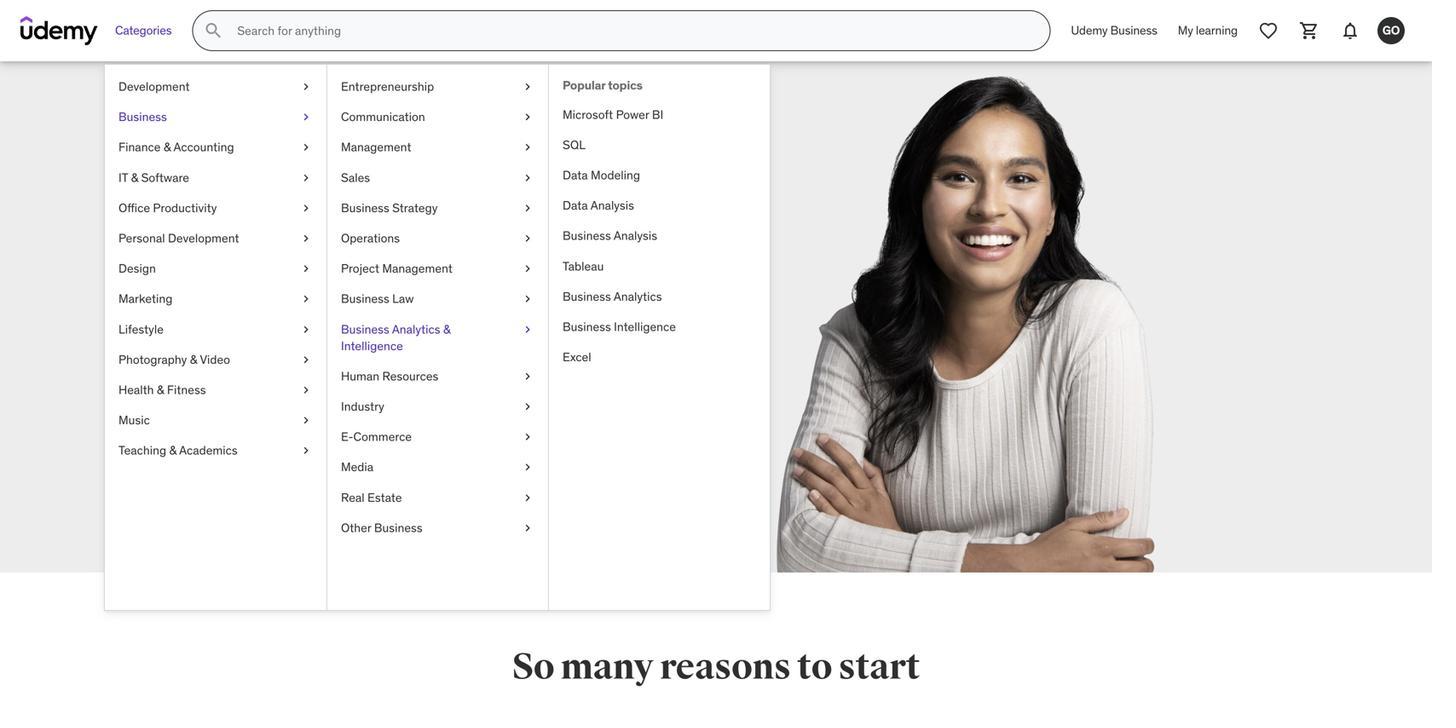 Task type: locate. For each thing, give the bounding box(es) containing it.
data modeling link
[[549, 160, 770, 191]]

xsmall image inside operations link
[[521, 230, 535, 247]]

productivity
[[153, 200, 217, 216]]

popular topics
[[563, 78, 643, 93]]

xsmall image inside personal development link
[[299, 230, 313, 247]]

microsoft
[[563, 107, 613, 122]]

xsmall image inside the business link
[[299, 109, 313, 126]]

xsmall image for business analytics & intelligence
[[521, 321, 535, 338]]

analytics down law
[[392, 322, 441, 337]]

xsmall image for operations
[[521, 230, 535, 247]]

analysis down data analysis link
[[614, 228, 658, 244]]

xsmall image for teaching & academics
[[299, 443, 313, 459]]

development down 'categories' dropdown button
[[119, 79, 190, 94]]

estate
[[368, 490, 402, 506]]

business down tableau
[[563, 289, 611, 304]]

& for accounting
[[164, 140, 171, 155]]

& right it
[[131, 170, 138, 185]]

xsmall image for real estate
[[521, 490, 535, 507]]

xsmall image inside business strategy 'link'
[[521, 200, 535, 217]]

business for business analysis
[[563, 228, 611, 244]]

my
[[1179, 23, 1194, 38]]

xsmall image
[[299, 109, 313, 126], [521, 109, 535, 126], [299, 139, 313, 156], [521, 200, 535, 217], [299, 230, 313, 247], [521, 230, 535, 247], [299, 261, 313, 277], [521, 291, 535, 308], [299, 321, 313, 338], [299, 352, 313, 368], [521, 368, 535, 385], [299, 382, 313, 399], [521, 429, 535, 446], [299, 443, 313, 459], [521, 490, 535, 507], [521, 520, 535, 537]]

xsmall image inside the entrepreneurship link
[[521, 78, 535, 95]]

human resources link
[[328, 362, 548, 392]]

notifications image
[[1341, 20, 1361, 41]]

1 vertical spatial intelligence
[[341, 338, 403, 354]]

xsmall image inside sales link
[[521, 170, 535, 186]]

xsmall image for development
[[299, 78, 313, 95]]

Search for anything text field
[[234, 16, 1030, 45]]

0 horizontal spatial intelligence
[[341, 338, 403, 354]]

my learning
[[1179, 23, 1238, 38]]

business inside 'link'
[[341, 200, 390, 216]]

get started
[[300, 388, 372, 406]]

analytics inside business analytics & intelligence
[[392, 322, 441, 337]]

1 vertical spatial analysis
[[614, 228, 658, 244]]

business up "excel"
[[563, 319, 611, 335]]

business intelligence link
[[549, 312, 770, 342]]

xsmall image inside other business link
[[521, 520, 535, 537]]

intelligence down business analytics link
[[614, 319, 676, 335]]

xsmall image inside finance & accounting link
[[299, 139, 313, 156]]

personal
[[119, 231, 165, 246]]

business analysis link
[[549, 221, 770, 251]]

xsmall image inside music link
[[299, 412, 313, 429]]

teaching
[[119, 443, 166, 459]]

0 vertical spatial analytics
[[614, 289, 662, 304]]

intelligence up the human
[[341, 338, 403, 354]]

xsmall image for personal development
[[299, 230, 313, 247]]

& right change
[[443, 322, 451, 337]]

xsmall image inside the industry link
[[521, 399, 535, 415]]

analysis
[[591, 198, 634, 213], [614, 228, 658, 244]]

industry
[[341, 399, 385, 415]]

xsmall image inside media link
[[521, 459, 535, 476]]

it & software
[[119, 170, 189, 185]]

xsmall image for marketing
[[299, 291, 313, 308]]

management up law
[[382, 261, 453, 276]]

business up tableau
[[563, 228, 611, 244]]

communication
[[341, 109, 425, 125]]

xsmall image inside project management link
[[521, 261, 535, 277]]

development down office productivity link
[[168, 231, 239, 246]]

development link
[[105, 72, 327, 102]]

business up "operations"
[[341, 200, 390, 216]]

xsmall image inside the health & fitness link
[[299, 382, 313, 399]]

xsmall image for office productivity
[[299, 200, 313, 217]]

health & fitness link
[[105, 375, 327, 406]]

xsmall image inside 'lifestyle' link
[[299, 321, 313, 338]]

1 vertical spatial analytics
[[392, 322, 441, 337]]

xsmall image inside human resources 'link'
[[521, 368, 535, 385]]

xsmall image for business law
[[521, 291, 535, 308]]

business for business law
[[341, 291, 390, 307]]

1 data from the top
[[563, 168, 588, 183]]

and
[[359, 319, 386, 339]]

xsmall image inside the teaching & academics link
[[299, 443, 313, 459]]

it & software link
[[105, 163, 327, 193]]

data analysis link
[[549, 191, 770, 221]]

business analytics
[[563, 289, 662, 304]]

xsmall image inside communication link
[[521, 109, 535, 126]]

so
[[513, 646, 555, 690]]

udemy image
[[20, 16, 98, 45]]

business up and
[[341, 291, 390, 307]]

operations
[[341, 231, 400, 246]]

real estate
[[341, 490, 402, 506]]

0 horizontal spatial analytics
[[392, 322, 441, 337]]

power
[[616, 107, 650, 122]]

business for business analytics & intelligence
[[341, 322, 390, 337]]

2 data from the top
[[563, 198, 588, 213]]

—
[[236, 341, 250, 362]]

photography & video link
[[105, 345, 327, 375]]

xsmall image for e-commerce
[[521, 429, 535, 446]]

real
[[341, 490, 365, 506]]

xsmall image inside office productivity link
[[299, 200, 313, 217]]

management down 'communication'
[[341, 140, 412, 155]]

teach
[[325, 213, 435, 267]]

business inside business analytics & intelligence
[[341, 322, 390, 337]]

xsmall image inside 'it & software' link
[[299, 170, 313, 186]]

xsmall image inside "business law" link
[[521, 291, 535, 308]]

business for business strategy
[[341, 200, 390, 216]]

finance
[[119, 140, 161, 155]]

1 horizontal spatial analytics
[[614, 289, 662, 304]]

xsmall image for management
[[521, 139, 535, 156]]

1 vertical spatial data
[[563, 198, 588, 213]]

business down estate
[[374, 521, 423, 536]]

data down "data modeling"
[[563, 198, 588, 213]]

& right teaching
[[169, 443, 177, 459]]

& left video on the bottom of page
[[190, 352, 197, 367]]

health & fitness
[[119, 382, 206, 398]]

0 vertical spatial data
[[563, 168, 588, 183]]

xsmall image inside business analytics & intelligence link
[[521, 321, 535, 338]]

data down 'sql'
[[563, 168, 588, 183]]

including
[[254, 341, 320, 362]]

business analysis
[[563, 228, 658, 244]]

excel
[[563, 350, 592, 365]]

xsmall image
[[299, 78, 313, 95], [521, 78, 535, 95], [521, 139, 535, 156], [299, 170, 313, 186], [521, 170, 535, 186], [299, 200, 313, 217], [521, 261, 535, 277], [299, 291, 313, 308], [521, 321, 535, 338], [521, 399, 535, 415], [299, 412, 313, 429], [521, 459, 535, 476]]

1 horizontal spatial intelligence
[[614, 319, 676, 335]]

shopping cart with 0 items image
[[1300, 20, 1320, 41]]

xsmall image for health & fitness
[[299, 382, 313, 399]]

finance & accounting
[[119, 140, 234, 155]]

personal development
[[119, 231, 239, 246]]

xsmall image for finance & accounting
[[299, 139, 313, 156]]

business strategy link
[[328, 193, 548, 223]]

business analytics & intelligence element
[[548, 65, 770, 611]]

xsmall image inside management link
[[521, 139, 535, 156]]

come teach with us become an instructor and change lives — including your own
[[200, 213, 443, 362]]

& inside business analytics & intelligence
[[443, 322, 451, 337]]

xsmall image inside e-commerce "link"
[[521, 429, 535, 446]]

media link
[[328, 453, 548, 483]]

finance & accounting link
[[105, 132, 327, 163]]

& right health
[[157, 382, 164, 398]]

business up the own
[[341, 322, 390, 337]]

1 vertical spatial development
[[168, 231, 239, 246]]

data
[[563, 168, 588, 183], [563, 198, 588, 213]]

law
[[392, 291, 414, 307]]

strategy
[[392, 200, 438, 216]]

xsmall image inside real estate link
[[521, 490, 535, 507]]

management
[[341, 140, 412, 155], [382, 261, 453, 276]]

e-
[[341, 430, 354, 445]]

xsmall image inside photography & video link
[[299, 352, 313, 368]]

xsmall image inside design link
[[299, 261, 313, 277]]

business law link
[[328, 284, 548, 315]]

xsmall image inside development link
[[299, 78, 313, 95]]

music link
[[105, 406, 327, 436]]

analytics for business analytics & intelligence
[[392, 322, 441, 337]]

data analysis
[[563, 198, 634, 213]]

fitness
[[167, 382, 206, 398]]

modeling
[[591, 168, 641, 183]]

business for business analytics
[[563, 289, 611, 304]]

business analytics & intelligence link
[[328, 315, 548, 362]]

1 vertical spatial management
[[382, 261, 453, 276]]

analysis up business analysis at left top
[[591, 198, 634, 213]]

0 vertical spatial analysis
[[591, 198, 634, 213]]

0 vertical spatial development
[[119, 79, 190, 94]]

an
[[264, 319, 281, 339]]

analytics up business intelligence
[[614, 289, 662, 304]]

go link
[[1371, 10, 1412, 51]]

business up 'finance' at the left top
[[119, 109, 167, 125]]

us
[[298, 260, 344, 314]]

business right udemy
[[1111, 23, 1158, 38]]

xsmall image for sales
[[521, 170, 535, 186]]

& right 'finance' at the left top
[[164, 140, 171, 155]]

xsmall image inside marketing link
[[299, 291, 313, 308]]

analysis for data analysis
[[591, 198, 634, 213]]

xsmall image for business strategy
[[521, 200, 535, 217]]



Task type: describe. For each thing, give the bounding box(es) containing it.
lifestyle link
[[105, 315, 327, 345]]

xsmall image for communication
[[521, 109, 535, 126]]

become
[[200, 319, 260, 339]]

xsmall image for design
[[299, 261, 313, 277]]

start
[[839, 646, 920, 690]]

photography
[[119, 352, 187, 367]]

business analytics & intelligence
[[341, 322, 451, 354]]

your
[[324, 341, 355, 362]]

go
[[1383, 23, 1401, 38]]

other business
[[341, 521, 423, 536]]

teaching & academics link
[[105, 436, 327, 466]]

categories
[[115, 23, 172, 38]]

business law
[[341, 291, 414, 307]]

many
[[561, 646, 654, 690]]

tableau
[[563, 259, 604, 274]]

xsmall image for business
[[299, 109, 313, 126]]

xsmall image for it & software
[[299, 170, 313, 186]]

come
[[200, 213, 317, 267]]

industry link
[[328, 392, 548, 422]]

tableau link
[[549, 251, 770, 282]]

xsmall image for media
[[521, 459, 535, 476]]

to
[[798, 646, 833, 690]]

music
[[119, 413, 150, 428]]

human
[[341, 369, 380, 384]]

sql link
[[549, 130, 770, 160]]

project
[[341, 261, 380, 276]]

my learning link
[[1168, 10, 1249, 51]]

reasons
[[660, 646, 791, 690]]

business link
[[105, 102, 327, 132]]

data for data modeling
[[563, 168, 588, 183]]

data modeling
[[563, 168, 641, 183]]

udemy
[[1072, 23, 1108, 38]]

other business link
[[328, 513, 548, 544]]

xsmall image for industry
[[521, 399, 535, 415]]

& for fitness
[[157, 382, 164, 398]]

academics
[[179, 443, 238, 459]]

design link
[[105, 254, 327, 284]]

analysis for business analysis
[[614, 228, 658, 244]]

change
[[390, 319, 443, 339]]

bi
[[652, 107, 664, 122]]

design
[[119, 261, 156, 276]]

xsmall image for entrepreneurship
[[521, 78, 535, 95]]

resources
[[383, 369, 439, 384]]

xsmall image for lifestyle
[[299, 321, 313, 338]]

personal development link
[[105, 223, 327, 254]]

submit search image
[[203, 20, 224, 41]]

operations link
[[328, 223, 548, 254]]

business for business intelligence
[[563, 319, 611, 335]]

real estate link
[[328, 483, 548, 513]]

excel link
[[549, 342, 770, 373]]

entrepreneurship
[[341, 79, 434, 94]]

own
[[359, 341, 389, 362]]

office productivity
[[119, 200, 217, 216]]

other
[[341, 521, 371, 536]]

so many reasons to start
[[513, 646, 920, 690]]

wishlist image
[[1259, 20, 1279, 41]]

marketing
[[119, 291, 173, 307]]

data for data analysis
[[563, 198, 588, 213]]

0 vertical spatial intelligence
[[614, 319, 676, 335]]

entrepreneurship link
[[328, 72, 548, 102]]

health
[[119, 382, 154, 398]]

get
[[300, 388, 323, 406]]

microsoft power bi link
[[549, 100, 770, 130]]

started
[[326, 388, 372, 406]]

photography & video
[[119, 352, 230, 367]]

sales link
[[328, 163, 548, 193]]

categories button
[[105, 10, 182, 51]]

analytics for business analytics
[[614, 289, 662, 304]]

business intelligence
[[563, 319, 676, 335]]

lifestyle
[[119, 322, 164, 337]]

popular
[[563, 78, 606, 93]]

commerce
[[354, 430, 412, 445]]

office productivity link
[[105, 193, 327, 223]]

intelligence inside business analytics & intelligence
[[341, 338, 403, 354]]

xsmall image for photography & video
[[299, 352, 313, 368]]

& for software
[[131, 170, 138, 185]]

& for video
[[190, 352, 197, 367]]

xsmall image for project management
[[521, 261, 535, 277]]

office
[[119, 200, 150, 216]]

management link
[[328, 132, 548, 163]]

xsmall image for human resources
[[521, 368, 535, 385]]

it
[[119, 170, 128, 185]]

sql
[[563, 137, 586, 153]]

topics
[[608, 78, 643, 93]]

human resources
[[341, 369, 439, 384]]

get started link
[[200, 377, 473, 418]]

xsmall image for other business
[[521, 520, 535, 537]]

& for academics
[[169, 443, 177, 459]]

software
[[141, 170, 189, 185]]

project management
[[341, 261, 453, 276]]

teaching & academics
[[119, 443, 238, 459]]

accounting
[[174, 140, 234, 155]]

media
[[341, 460, 374, 475]]

xsmall image for music
[[299, 412, 313, 429]]

business analytics link
[[549, 282, 770, 312]]

with
[[200, 260, 290, 314]]

learning
[[1197, 23, 1238, 38]]

0 vertical spatial management
[[341, 140, 412, 155]]



Task type: vqa. For each thing, say whether or not it's contained in the screenshot.
the Data inside "Data Analysis" link
yes



